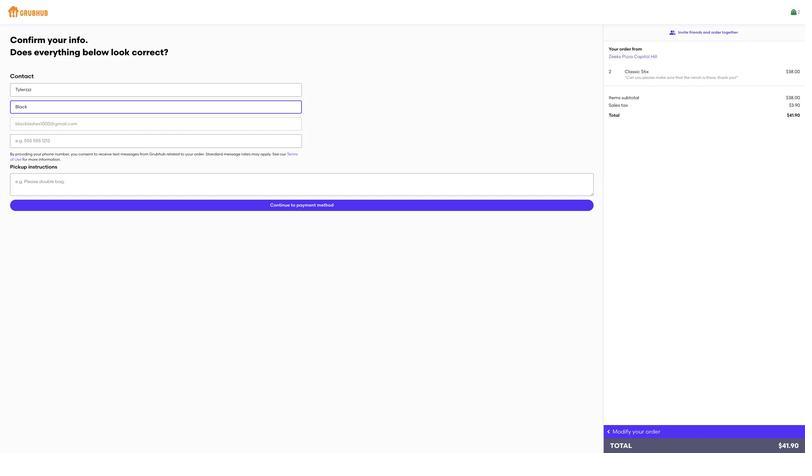 Task type: describe. For each thing, give the bounding box(es) containing it.
sure
[[667, 75, 675, 80]]

Email email field
[[10, 118, 302, 131]]

terms
[[287, 152, 298, 156]]

modify your order
[[613, 429, 661, 435]]

tax
[[621, 103, 628, 108]]

you!
[[729, 75, 737, 80]]

your inside "confirm your info. does everything below look correct?"
[[48, 35, 67, 45]]

continue
[[270, 203, 290, 208]]

together
[[722, 30, 738, 35]]

sales tax
[[609, 103, 628, 108]]

order inside button
[[711, 30, 721, 35]]

modify
[[613, 429, 631, 435]]

1 horizontal spatial to
[[181, 152, 184, 156]]

your right modify
[[633, 429, 644, 435]]

rates
[[241, 152, 251, 156]]

0 horizontal spatial 2
[[609, 69, 611, 74]]

0 vertical spatial $41.90
[[787, 113, 800, 118]]

confirm your info. does everything below look correct?
[[10, 35, 168, 57]]

svg image
[[606, 429, 611, 434]]

and
[[703, 30, 710, 35]]

0 horizontal spatial to
[[94, 152, 98, 156]]

may
[[252, 152, 260, 156]]

1 horizontal spatial order
[[646, 429, 661, 435]]

can
[[627, 75, 634, 80]]

for more information.
[[21, 157, 61, 162]]

zeeks
[[609, 54, 621, 59]]

thank
[[718, 75, 728, 80]]

does
[[10, 47, 32, 57]]

text
[[113, 152, 120, 156]]

$38.00 for $38.00
[[786, 95, 800, 100]]

items subtotal
[[609, 95, 639, 100]]

continue to payment method button
[[10, 200, 594, 211]]

2 inside 2 button
[[798, 9, 800, 15]]

related
[[167, 152, 180, 156]]

look
[[111, 47, 130, 57]]

information.
[[39, 157, 61, 162]]

instructions
[[28, 164, 57, 170]]

below
[[82, 47, 109, 57]]

apply.
[[260, 152, 272, 156]]

contact
[[10, 73, 34, 80]]

terms of use
[[10, 152, 298, 162]]

continue to payment method
[[270, 203, 334, 208]]

you inside the '$38.00 " can you please make sure that the ranch is there, thank you! "'
[[635, 75, 642, 80]]

Pickup instructions text field
[[10, 173, 594, 196]]

is
[[703, 75, 705, 80]]



Task type: vqa. For each thing, say whether or not it's contained in the screenshot.
these in the bottom of the page
no



Task type: locate. For each thing, give the bounding box(es) containing it.
2 " from the left
[[737, 75, 738, 80]]

more
[[28, 157, 38, 162]]

$38.00 inside the '$38.00 " can you please make sure that the ranch is there, thank you! "'
[[786, 69, 800, 74]]

order inside the your order from zeeks pizza capitol hill
[[620, 46, 631, 52]]

main navigation navigation
[[0, 0, 805, 25]]

from
[[632, 46, 642, 52], [140, 152, 148, 156]]

subtotal
[[622, 95, 639, 100]]

0 vertical spatial order
[[711, 30, 721, 35]]

First name text field
[[10, 83, 302, 97]]

stix
[[641, 69, 649, 74]]

receive
[[99, 152, 112, 156]]

1 vertical spatial $41.90
[[779, 442, 799, 450]]

our
[[280, 152, 286, 156]]

to inside button
[[291, 203, 295, 208]]

2 vertical spatial order
[[646, 429, 661, 435]]

1 vertical spatial from
[[140, 152, 148, 156]]

pickup
[[10, 164, 27, 170]]

info.
[[69, 35, 88, 45]]

0 vertical spatial you
[[635, 75, 642, 80]]

people icon image
[[670, 30, 676, 36]]

method
[[317, 203, 334, 208]]

use
[[15, 157, 21, 162]]

1 vertical spatial $38.00
[[786, 95, 800, 100]]

0 vertical spatial total
[[609, 113, 620, 118]]

your order from zeeks pizza capitol hill
[[609, 46, 657, 59]]

phone
[[42, 152, 54, 156]]

from left grubhub
[[140, 152, 148, 156]]

1 horizontal spatial "
[[737, 75, 738, 80]]

pizza
[[622, 54, 633, 59]]

your left order.
[[185, 152, 193, 156]]

to left the receive
[[94, 152, 98, 156]]

invite friends and order together
[[678, 30, 738, 35]]

2 $38.00 from the top
[[786, 95, 800, 100]]

please
[[643, 75, 655, 80]]

1 " from the left
[[625, 75, 627, 80]]

consent
[[78, 152, 93, 156]]

providing
[[15, 152, 33, 156]]

total down sales
[[609, 113, 620, 118]]

pickup instructions
[[10, 164, 57, 170]]

standard
[[206, 152, 223, 156]]

1 vertical spatial total
[[610, 442, 632, 450]]

$3.90
[[789, 103, 800, 108]]

make
[[656, 75, 666, 80]]

Last name text field
[[10, 100, 302, 114]]

the
[[684, 75, 690, 80]]

total
[[609, 113, 620, 118], [610, 442, 632, 450]]

0 horizontal spatial from
[[140, 152, 148, 156]]

zeeks pizza capitol hill link
[[609, 54, 657, 59]]

classic
[[625, 69, 640, 74]]

terms of use link
[[10, 152, 298, 162]]

from inside the your order from zeeks pizza capitol hill
[[632, 46, 642, 52]]

capitol
[[634, 54, 650, 59]]

to left payment
[[291, 203, 295, 208]]

invite friends and order together button
[[670, 27, 738, 38]]

2 button
[[790, 7, 800, 18]]

1 vertical spatial 2
[[609, 69, 611, 74]]

$41.90
[[787, 113, 800, 118], [779, 442, 799, 450]]

1 horizontal spatial 2
[[798, 9, 800, 15]]

0 vertical spatial $38.00
[[786, 69, 800, 74]]

0 vertical spatial 2
[[798, 9, 800, 15]]

order.
[[194, 152, 205, 156]]

of
[[10, 157, 14, 162]]

$38.00
[[786, 69, 800, 74], [786, 95, 800, 100]]

payment
[[297, 203, 316, 208]]

0 horizontal spatial order
[[620, 46, 631, 52]]

your up for more information.
[[33, 152, 41, 156]]

invite
[[678, 30, 689, 35]]

items
[[609, 95, 621, 100]]

message
[[224, 152, 240, 156]]

by
[[10, 152, 14, 156]]

ranch
[[691, 75, 702, 80]]

to
[[94, 152, 98, 156], [181, 152, 184, 156], [291, 203, 295, 208]]

there,
[[706, 75, 717, 80]]

0 horizontal spatial you
[[71, 152, 77, 156]]

1 vertical spatial you
[[71, 152, 77, 156]]

2 horizontal spatial order
[[711, 30, 721, 35]]

for
[[22, 157, 27, 162]]

2 horizontal spatial to
[[291, 203, 295, 208]]

friends
[[690, 30, 702, 35]]

order up pizza
[[620, 46, 631, 52]]

to right related
[[181, 152, 184, 156]]

2
[[798, 9, 800, 15], [609, 69, 611, 74]]

everything
[[34, 47, 80, 57]]

1 horizontal spatial you
[[635, 75, 642, 80]]

1 vertical spatial order
[[620, 46, 631, 52]]

0 vertical spatial from
[[632, 46, 642, 52]]

" down classic
[[625, 75, 627, 80]]

$38.00 " can you please make sure that the ranch is there, thank you! "
[[625, 69, 800, 80]]

you down classic stix
[[635, 75, 642, 80]]

"
[[625, 75, 627, 80], [737, 75, 738, 80]]

1 $38.00 from the top
[[786, 69, 800, 74]]

by providing your phone number, you consent to receive text messages from grubhub related to your order. standard message rates may apply. see our
[[10, 152, 287, 156]]

number,
[[55, 152, 70, 156]]

total down modify
[[610, 442, 632, 450]]

sales
[[609, 103, 620, 108]]

you left consent
[[71, 152, 77, 156]]

hill
[[651, 54, 657, 59]]

see
[[272, 152, 279, 156]]

order right modify
[[646, 429, 661, 435]]

classic stix
[[625, 69, 649, 74]]

you
[[635, 75, 642, 80], [71, 152, 77, 156]]

grubhub
[[149, 152, 166, 156]]

messages
[[121, 152, 139, 156]]

confirm
[[10, 35, 45, 45]]

" right thank
[[737, 75, 738, 80]]

your up everything
[[48, 35, 67, 45]]

that
[[676, 75, 683, 80]]

your
[[609, 46, 618, 52]]

your
[[48, 35, 67, 45], [33, 152, 41, 156], [185, 152, 193, 156], [633, 429, 644, 435]]

0 horizontal spatial "
[[625, 75, 627, 80]]

from up zeeks pizza capitol hill link at the top of the page
[[632, 46, 642, 52]]

order
[[711, 30, 721, 35], [620, 46, 631, 52], [646, 429, 661, 435]]

Phone telephone field
[[10, 135, 302, 148]]

1 horizontal spatial from
[[632, 46, 642, 52]]

correct?
[[132, 47, 168, 57]]

$38.00 for $38.00 " can you please make sure that the ranch is there, thank you! "
[[786, 69, 800, 74]]

order right and
[[711, 30, 721, 35]]



